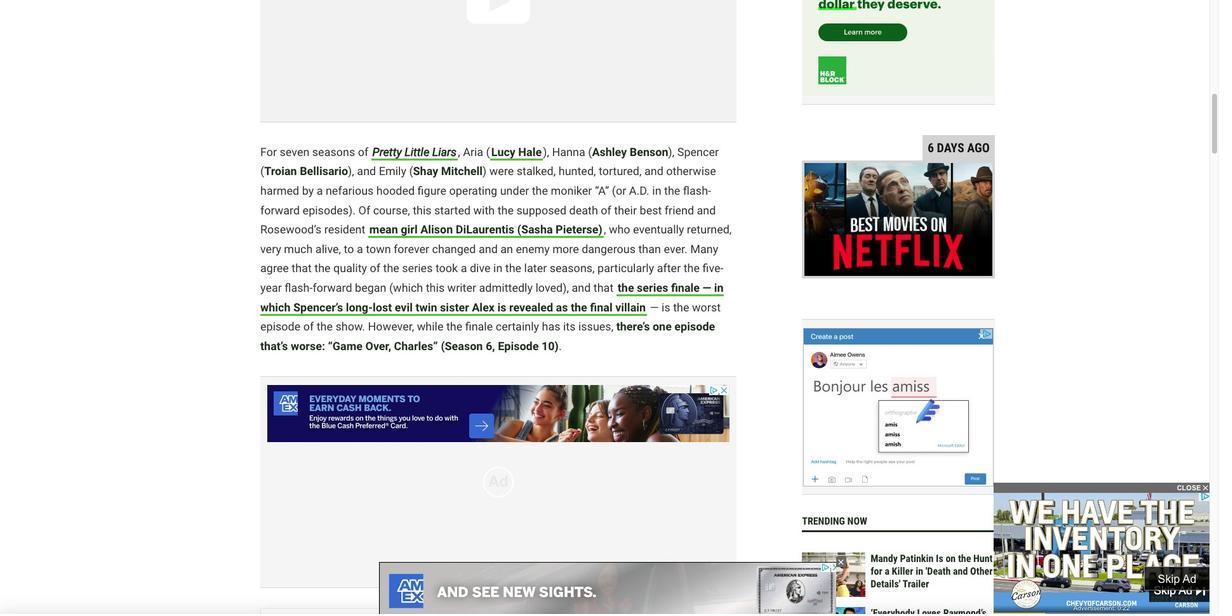 Task type: describe. For each thing, give the bounding box(es) containing it.
seven
[[280, 145, 310, 159]]

pretty
[[373, 145, 402, 159]]

charles"
[[394, 340, 438, 353]]

mandy
[[871, 553, 898, 565]]

and down benson
[[645, 165, 664, 178]]

close ✕ button
[[994, 483, 1210, 494]]

everybody-loves-raymond-doris-roberts-ray-romano-peter-boyle-brad-garrett-patricia-heaton-1 1 image
[[802, 608, 866, 615]]

started
[[434, 204, 471, 217]]

is
[[936, 553, 944, 565]]

— is the worst episode of the show. however, while the finale certainly has its issues,
[[260, 301, 721, 334]]

0 horizontal spatial ),
[[348, 165, 354, 178]]

— inside the series finale — in which spencer's long-lost evil twin sister alex is revealed as the final villain
[[703, 281, 712, 295]]

shay
[[413, 165, 438, 178]]

series inside the series finale — in which spencer's long-lost evil twin sister alex is revealed as the final villain
[[637, 281, 668, 295]]

emily
[[379, 165, 406, 178]]

( right hanna
[[588, 145, 592, 159]]

now
[[848, 516, 868, 528]]

took
[[436, 262, 458, 275]]

much
[[284, 243, 313, 256]]

the inside the mandy patinkin is on the hunt for a killer in 'death and other details' trailer
[[958, 553, 971, 565]]

worse:
[[291, 340, 325, 353]]

show.
[[336, 320, 365, 334]]

( right 'emily'
[[409, 165, 413, 178]]

of
[[359, 204, 370, 217]]

sasha
[[521, 223, 553, 236]]

other
[[971, 566, 993, 578]]

many
[[691, 243, 718, 256]]

town
[[366, 243, 391, 256]]

girl
[[401, 223, 418, 236]]

patinkin
[[900, 553, 934, 565]]

0:22
[[1118, 605, 1130, 612]]

twin
[[416, 301, 437, 314]]

and up nefarious
[[357, 165, 376, 178]]

and down seasons,
[[572, 281, 591, 295]]

mean girl alison dilaurentis ( sasha pieterse )
[[370, 223, 603, 236]]

however,
[[368, 320, 414, 334]]

best
[[640, 204, 662, 217]]

its
[[563, 320, 576, 334]]

, who eventually returned, very much alive, to a town forever changed and an enemy more dangerous than ever. many agree that the quality of the series took a dive in the later seasons, particularly after the five- year flash-forward began (which this writer admittedly loved), and that
[[260, 223, 732, 295]]

to
[[344, 243, 354, 256]]

resident
[[324, 223, 365, 236]]

episode inside the — is the worst episode of the show. however, while the finale certainly has its issues,
[[260, 320, 301, 334]]

by
[[302, 184, 314, 198]]

✕ inside button
[[1203, 485, 1209, 492]]

which
[[260, 301, 291, 314]]

the up supposed
[[532, 184, 548, 198]]

were
[[490, 165, 514, 178]]

"a"
[[595, 184, 609, 198]]

there's
[[617, 320, 650, 334]]

otherwise
[[666, 165, 716, 178]]

seasons
[[312, 145, 355, 159]]

the down spencer's
[[317, 320, 333, 334]]

friend
[[665, 204, 694, 217]]

is inside the series finale — in which spencer's long-lost evil twin sister alex is revealed as the final villain
[[498, 301, 507, 314]]

pieterse
[[556, 223, 599, 236]]

as
[[556, 301, 568, 314]]

one
[[653, 320, 672, 334]]

forever
[[394, 243, 429, 256]]

forward inside ) were stalked, hunted, tortured, and otherwise harmed by a nefarious hooded figure operating under the moniker "a" (or a.d. in the flash- forward episodes). of course, this started with the supposed death of their best friend and rosewood's resident
[[260, 204, 300, 217]]

6 days ago
[[928, 140, 990, 156]]

there's one episode that's worse: "game over, charles" (season 6, episode 10)
[[260, 320, 715, 353]]

hunted,
[[559, 165, 596, 178]]

death
[[569, 204, 598, 217]]

series inside the , who eventually returned, very much alive, to a town forever changed and an enemy more dangerous than ever. many agree that the quality of the series took a dive in the later seasons, particularly after the five- year flash-forward began (which this writer admittedly loved), and that
[[402, 262, 433, 275]]

troian bellisario ), and emily ( shay mitchell
[[264, 165, 483, 178]]

after
[[657, 262, 681, 275]]

a right the to
[[357, 243, 363, 256]]

'death
[[926, 566, 951, 578]]

revealed
[[509, 301, 553, 314]]

in inside ) were stalked, hunted, tortured, and otherwise harmed by a nefarious hooded figure operating under the moniker "a" (or a.d. in the flash- forward episodes). of course, this started with the supposed death of their best friend and rosewood's resident
[[653, 184, 662, 198]]

who
[[609, 223, 630, 236]]

in inside the series finale — in which spencer's long-lost evil twin sister alex is revealed as the final villain
[[714, 281, 724, 295]]

this inside the , who eventually returned, very much alive, to a town forever changed and an enemy more dangerous than ever. many agree that the quality of the series took a dive in the later seasons, particularly after the five- year flash-forward began (which this writer admittedly loved), and that
[[426, 281, 445, 295]]

ad
[[1183, 574, 1197, 586]]

five-
[[703, 262, 724, 275]]

supposed
[[517, 204, 567, 217]]

eventually
[[633, 223, 684, 236]]

for
[[260, 145, 277, 159]]

"game
[[328, 340, 363, 353]]

spencer
[[678, 145, 719, 159]]

.
[[559, 340, 562, 353]]

spencer's
[[293, 301, 343, 314]]

ever.
[[664, 243, 688, 256]]

of inside ) were stalked, hunted, tortured, and otherwise harmed by a nefarious hooded figure operating under the moniker "a" (or a.d. in the flash- forward episodes). of course, this started with the supposed death of their best friend and rosewood's resident
[[601, 204, 612, 217]]

of inside the — is the worst episode of the show. however, while the finale certainly has its issues,
[[303, 320, 314, 334]]

details'
[[871, 578, 901, 590]]

), spencer (
[[260, 145, 719, 178]]

evil
[[395, 301, 413, 314]]

year
[[260, 281, 282, 295]]

later
[[524, 262, 547, 275]]

6
[[928, 140, 934, 156]]

liars
[[432, 145, 457, 159]]

) inside ) were stalked, hunted, tortured, and otherwise harmed by a nefarious hooded figure operating under the moniker "a" (or a.d. in the flash- forward episodes). of course, this started with the supposed death of their best friend and rosewood's resident
[[483, 165, 487, 178]]

nefarious
[[326, 184, 374, 198]]

a left dive
[[461, 262, 467, 275]]

✕ inside button
[[839, 559, 844, 567]]

), inside ), spencer (
[[669, 145, 675, 159]]

finale inside the — is the worst episode of the show. however, while the finale certainly has its issues,
[[465, 320, 493, 334]]

long-
[[346, 301, 373, 314]]

the left five-
[[684, 262, 700, 275]]

close ✕
[[1177, 485, 1209, 492]]

trending now
[[802, 516, 868, 528]]

hale
[[519, 145, 542, 159]]

for seven seasons of pretty little liars , aria ( lucy hale ), hanna ( ashley benson
[[260, 145, 669, 159]]



Task type: vqa. For each thing, say whether or not it's contained in the screenshot.
— is the worst episode of the show. However, while the finale certainly has its issues,
yes



Task type: locate. For each thing, give the bounding box(es) containing it.
0 vertical spatial finale
[[671, 281, 700, 295]]

is inside the — is the worst episode of the show. however, while the finale certainly has its issues,
[[662, 301, 671, 314]]

episodes).
[[303, 204, 356, 217]]

agree
[[260, 262, 289, 275]]

✕ left for
[[839, 559, 844, 567]]

lucy hale link
[[490, 145, 543, 161]]

this down figure
[[413, 204, 432, 217]]

1 horizontal spatial )
[[599, 223, 603, 236]]

0 vertical spatial forward
[[260, 204, 300, 217]]

is up one
[[662, 301, 671, 314]]

1 vertical spatial this
[[426, 281, 445, 295]]

benson
[[630, 145, 669, 159]]

( right aria
[[486, 145, 490, 159]]

their
[[614, 204, 637, 217]]

0 horizontal spatial ✕
[[839, 559, 844, 567]]

a inside the mandy patinkin is on the hunt for a killer in 'death and other details' trailer
[[885, 566, 890, 578]]

0 vertical spatial )
[[483, 165, 487, 178]]

finale inside the series finale — in which spencer's long-lost evil twin sister alex is revealed as the final villain
[[671, 281, 700, 295]]

hanna
[[552, 145, 585, 159]]

,
[[458, 145, 460, 159], [604, 223, 606, 236]]

that down much
[[292, 262, 312, 275]]

issues,
[[579, 320, 614, 334]]

admittedly
[[479, 281, 533, 295]]

particularly
[[598, 262, 654, 275]]

1 horizontal spatial episode
[[675, 320, 715, 334]]

this inside ) were stalked, hunted, tortured, and otherwise harmed by a nefarious hooded figure operating under the moniker "a" (or a.d. in the flash- forward episodes). of course, this started with the supposed death of their best friend and rosewood's resident
[[413, 204, 432, 217]]

video player region
[[994, 494, 1210, 615]]

an
[[501, 243, 513, 256]]

course,
[[373, 204, 410, 217]]

flash- down otherwise
[[683, 184, 711, 198]]

episode down worst
[[675, 320, 715, 334]]

, inside the , who eventually returned, very much alive, to a town forever changed and an enemy more dangerous than ever. many agree that the quality of the series took a dive in the later seasons, particularly after the five- year flash-forward began (which this writer admittedly loved), and that
[[604, 223, 606, 236]]

1 vertical spatial flash-
[[285, 281, 313, 295]]

1 horizontal spatial ),
[[543, 145, 549, 159]]

the down particularly
[[618, 281, 634, 295]]

the left worst
[[673, 301, 689, 314]]

series down after
[[637, 281, 668, 295]]

the down alive,
[[315, 262, 331, 275]]

stalked,
[[517, 165, 556, 178]]

harmed
[[260, 184, 299, 198]]

the right on
[[958, 553, 971, 565]]

), left spencer
[[669, 145, 675, 159]]

flash- inside ) were stalked, hunted, tortured, and otherwise harmed by a nefarious hooded figure operating under the moniker "a" (or a.d. in the flash- forward episodes). of course, this started with the supposed death of their best friend and rosewood's resident
[[683, 184, 711, 198]]

alex
[[472, 301, 495, 314]]

, left who
[[604, 223, 606, 236]]

1 vertical spatial forward
[[313, 281, 352, 295]]

0 vertical spatial ✕
[[1203, 485, 1209, 492]]

is right alex
[[498, 301, 507, 314]]

the down an
[[505, 262, 522, 275]]

0 vertical spatial series
[[402, 262, 433, 275]]

1 is from the left
[[498, 301, 507, 314]]

0 horizontal spatial )
[[483, 165, 487, 178]]

0 horizontal spatial —
[[650, 301, 659, 314]]

0 horizontal spatial episode
[[260, 320, 301, 334]]

10)
[[542, 340, 559, 353]]

—
[[703, 281, 712, 295], [650, 301, 659, 314]]

the down "town"
[[383, 262, 399, 275]]

in down five-
[[714, 281, 724, 295]]

forward down harmed
[[260, 204, 300, 217]]

of up worse:
[[303, 320, 314, 334]]

0 horizontal spatial ,
[[458, 145, 460, 159]]

1 vertical spatial finale
[[465, 320, 493, 334]]

is
[[498, 301, 507, 314], [662, 301, 671, 314]]

0 horizontal spatial series
[[402, 262, 433, 275]]

bellisario
[[300, 165, 348, 178]]

0 vertical spatial this
[[413, 204, 432, 217]]

and down on
[[953, 566, 968, 578]]

a right the by
[[317, 184, 323, 198]]

very
[[260, 243, 281, 256]]

more
[[553, 243, 579, 256]]

1 episode from the left
[[260, 320, 301, 334]]

✕ button
[[836, 558, 846, 568]]

troian
[[264, 165, 297, 178]]

returned,
[[687, 223, 732, 236]]

mandy patinkin and violett beane standing on a boat in the poster for death and other details 1 image
[[802, 553, 866, 598]]

that
[[292, 262, 312, 275], [594, 281, 614, 295]]

episode inside there's one episode that's worse: "game over, charles" (season 6, episode 10)
[[675, 320, 715, 334]]

flash-
[[683, 184, 711, 198], [285, 281, 313, 295]]

1 horizontal spatial series
[[637, 281, 668, 295]]

and left an
[[479, 243, 498, 256]]

of inside the , who eventually returned, very much alive, to a town forever changed and an enemy more dangerous than ever. many agree that the quality of the series took a dive in the later seasons, particularly after the five- year flash-forward began (which this writer admittedly loved), and that
[[370, 262, 381, 275]]

0 vertical spatial —
[[703, 281, 712, 295]]

this up twin
[[426, 281, 445, 295]]

the series finale — in which spencer's long-lost evil twin sister alex is revealed as the final villain
[[260, 281, 724, 314]]

in inside the mandy patinkin is on the hunt for a killer in 'death and other details' trailer
[[916, 566, 924, 578]]

began
[[355, 281, 387, 295]]

skip
[[1158, 574, 1180, 586]]

a inside ) were stalked, hunted, tortured, and otherwise harmed by a nefarious hooded figure operating under the moniker "a" (or a.d. in the flash- forward episodes). of course, this started with the supposed death of their best friend and rosewood's resident
[[317, 184, 323, 198]]

the right 'as'
[[571, 301, 587, 314]]

and up returned,
[[697, 204, 716, 217]]

1 vertical spatial ,
[[604, 223, 606, 236]]

(which
[[389, 281, 423, 295]]

tortured,
[[599, 165, 642, 178]]

, left aria
[[458, 145, 460, 159]]

over,
[[366, 340, 391, 353]]

for
[[871, 566, 883, 578]]

1 horizontal spatial finale
[[671, 281, 700, 295]]

figure
[[418, 184, 447, 198]]

— up one
[[650, 301, 659, 314]]

2 episode from the left
[[675, 320, 715, 334]]

ago
[[968, 140, 990, 156]]

(or
[[612, 184, 626, 198]]

trending
[[802, 516, 845, 528]]

forward up spencer's
[[313, 281, 352, 295]]

episode
[[260, 320, 301, 334], [675, 320, 715, 334]]

ashley
[[592, 145, 627, 159]]

1 horizontal spatial —
[[703, 281, 712, 295]]

certainly
[[496, 320, 539, 334]]

0 vertical spatial that
[[292, 262, 312, 275]]

a right for
[[885, 566, 890, 578]]

✕ right close
[[1203, 485, 1209, 492]]

episode down which
[[260, 320, 301, 334]]

quality
[[333, 262, 367, 275]]

on
[[946, 553, 956, 565]]

0 vertical spatial ,
[[458, 145, 460, 159]]

1 horizontal spatial ,
[[604, 223, 606, 236]]

changed
[[432, 243, 476, 256]]

1 horizontal spatial ✕
[[1203, 485, 1209, 492]]

of down "town"
[[370, 262, 381, 275]]

aria
[[463, 145, 483, 159]]

) were stalked, hunted, tortured, and otherwise harmed by a nefarious hooded figure operating under the moniker "a" (or a.d. in the flash- forward episodes). of course, this started with the supposed death of their best friend and rosewood's resident
[[260, 165, 716, 236]]

enemy
[[516, 243, 550, 256]]

— up worst
[[703, 281, 712, 295]]

rosewood's
[[260, 223, 322, 236]]

flash- up spencer's
[[285, 281, 313, 295]]

the down sister
[[446, 320, 463, 334]]

the series finale — in which spencer's long-lost evil twin sister alex is revealed as the final villain link
[[260, 281, 724, 316]]

( inside ), spencer (
[[260, 165, 264, 178]]

) left "were"
[[483, 165, 487, 178]]

killer
[[892, 566, 914, 578]]

dilaurentis
[[456, 223, 515, 236]]

in inside the , who eventually returned, very much alive, to a town forever changed and an enemy more dangerous than ever. many agree that the quality of the series took a dive in the later seasons, particularly after the five- year flash-forward began (which this writer admittedly loved), and that
[[494, 262, 503, 275]]

of left their
[[601, 204, 612, 217]]

operating
[[449, 184, 497, 198]]

close
[[1177, 485, 1201, 492]]

0 vertical spatial flash-
[[683, 184, 711, 198]]

the down under on the left of page
[[498, 204, 514, 217]]

and inside the mandy patinkin is on the hunt for a killer in 'death and other details' trailer
[[953, 566, 968, 578]]

), up nefarious
[[348, 165, 354, 178]]

6,
[[486, 340, 495, 353]]

) left who
[[599, 223, 603, 236]]

( down the for
[[260, 165, 264, 178]]

2 horizontal spatial ),
[[669, 145, 675, 159]]

1 vertical spatial —
[[650, 301, 659, 314]]

1 vertical spatial series
[[637, 281, 668, 295]]

advertisement region
[[803, 0, 994, 96], [803, 328, 994, 487], [267, 386, 730, 443], [374, 558, 836, 615]]

in down patinkin
[[916, 566, 924, 578]]

0 horizontal spatial is
[[498, 301, 507, 314]]

mandy patinkin is on the hunt for a killer in 'death and other details' trailer
[[871, 553, 993, 590]]

moniker
[[551, 184, 592, 198]]

pretty little liars link
[[371, 145, 458, 161]]

alison
[[421, 223, 453, 236]]

1 vertical spatial that
[[594, 281, 614, 295]]

that up final
[[594, 281, 614, 295]]

finale down alex
[[465, 320, 493, 334]]

in right dive
[[494, 262, 503, 275]]

forward
[[260, 204, 300, 217], [313, 281, 352, 295]]

forward inside the , who eventually returned, very much alive, to a town forever changed and an enemy more dangerous than ever. many agree that the quality of the series took a dive in the later seasons, particularly after the five- year flash-forward began (which this writer admittedly loved), and that
[[313, 281, 352, 295]]

lost
[[373, 301, 392, 314]]

( up enemy
[[517, 223, 521, 236]]

the up the friend
[[664, 184, 681, 198]]

1 vertical spatial )
[[599, 223, 603, 236]]

series down the forever at the left top
[[402, 262, 433, 275]]

0 horizontal spatial forward
[[260, 204, 300, 217]]

)
[[483, 165, 487, 178], [599, 223, 603, 236]]

1 horizontal spatial flash-
[[683, 184, 711, 198]]

lucy
[[491, 145, 516, 159]]

1 vertical spatial ✕
[[839, 559, 844, 567]]

0 horizontal spatial flash-
[[285, 281, 313, 295]]

seasons,
[[550, 262, 595, 275]]

series
[[402, 262, 433, 275], [637, 281, 668, 295]]

a.d.
[[629, 184, 650, 198]]

final
[[590, 301, 613, 314]]

a
[[317, 184, 323, 198], [357, 243, 363, 256], [461, 262, 467, 275], [885, 566, 890, 578]]

), right hale
[[543, 145, 549, 159]]

sister
[[440, 301, 469, 314]]

in right a.d.
[[653, 184, 662, 198]]

that's
[[260, 340, 288, 353]]

1 horizontal spatial that
[[594, 281, 614, 295]]

flash- inside the , who eventually returned, very much alive, to a town forever changed and an enemy more dangerous than ever. many agree that the quality of the series took a dive in the later seasons, particularly after the five- year flash-forward began (which this writer admittedly loved), and that
[[285, 281, 313, 295]]

worst
[[692, 301, 721, 314]]

finale down after
[[671, 281, 700, 295]]

— inside the — is the worst episode of the show. however, while the finale certainly has its issues,
[[650, 301, 659, 314]]

of up troian bellisario ), and emily ( shay mitchell
[[358, 145, 368, 159]]

best movies on netflix image
[[805, 164, 993, 276]]

0 horizontal spatial finale
[[465, 320, 493, 334]]

1 horizontal spatial is
[[662, 301, 671, 314]]

than
[[639, 243, 661, 256]]

2 is from the left
[[662, 301, 671, 314]]

0 horizontal spatial that
[[292, 262, 312, 275]]

1 horizontal spatial forward
[[313, 281, 352, 295]]

skip ad
[[1158, 574, 1197, 586]]



